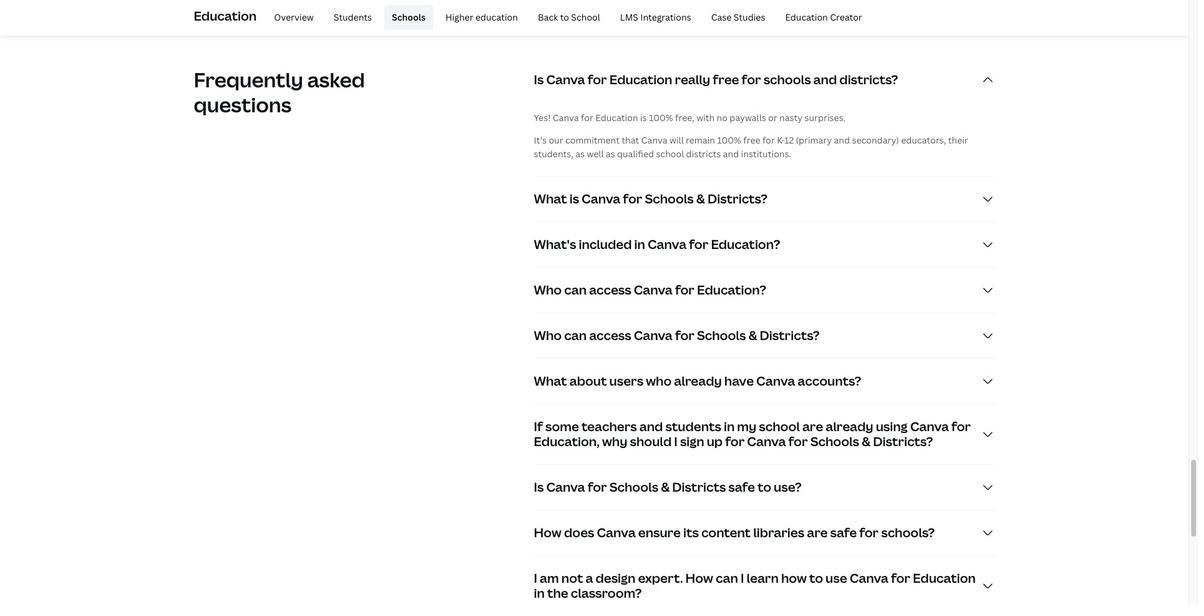 Task type: vqa. For each thing, say whether or not it's contained in the screenshot.
THEIR
yes



Task type: describe. For each thing, give the bounding box(es) containing it.
& down who can access canva for education? dropdown button
[[749, 327, 758, 344]]

it's
[[534, 134, 547, 146]]

i inside if some teachers and students in my school are already using canva for education, why should i sign up for canva for schools & districts?
[[675, 434, 678, 450]]

that
[[622, 134, 640, 146]]

schools inside the is canva for schools & districts safe to use? 'dropdown button'
[[610, 479, 659, 496]]

students
[[666, 419, 722, 435]]

education
[[476, 11, 518, 23]]

districts
[[687, 148, 721, 160]]

libraries
[[754, 525, 805, 542]]

is for is canva for education really free for schools and districts?
[[534, 71, 544, 88]]

if
[[534, 419, 543, 435]]

higher education
[[446, 11, 518, 23]]

up
[[707, 434, 723, 450]]

12
[[785, 134, 794, 146]]

back
[[538, 11, 558, 23]]

some
[[546, 419, 579, 435]]

qualified
[[618, 148, 654, 160]]

safe inside "dropdown button"
[[831, 525, 857, 542]]

higher
[[446, 11, 474, 23]]

surprises.
[[805, 112, 846, 124]]

is canva for education really free for schools and districts?
[[534, 71, 899, 88]]

remain
[[686, 134, 715, 146]]

and right districts
[[723, 148, 739, 160]]

what about users who already have canva accounts?
[[534, 373, 862, 390]]

am
[[540, 570, 559, 587]]

schools link
[[385, 5, 433, 30]]

lms
[[620, 11, 639, 23]]

k-
[[777, 134, 785, 146]]

school inside it's our commitment that canva will remain 100% free for k-12 (primary and secondary) educators, their students, as well as qualified school districts and institutions.
[[656, 148, 684, 160]]

i am not a design expert. how can i learn how to use canva for education in the classroom? button
[[534, 557, 996, 604]]

commitment
[[566, 134, 620, 146]]

schools inside schools link
[[392, 11, 426, 23]]

schools inside if some teachers and students in my school are already using canva for education, why should i sign up for canva for schools & districts?
[[811, 434, 860, 450]]

higher education link
[[438, 5, 526, 30]]

0 vertical spatial 100%
[[649, 112, 673, 124]]

does
[[564, 525, 595, 542]]

paywalls
[[730, 112, 767, 124]]

case
[[712, 11, 732, 23]]

and right (primary
[[834, 134, 850, 146]]

districts?
[[840, 71, 899, 88]]

who can access canva for schools & districts? button
[[534, 314, 996, 359]]

frequently asked questions
[[194, 66, 365, 118]]

is canva for education really free for schools and districts? button
[[534, 58, 996, 103]]

learn
[[747, 570, 779, 587]]

who can access canva for education? button
[[534, 268, 996, 313]]

in inside i am not a design expert. how can i learn how to use canva for education in the classroom?
[[534, 585, 545, 602]]

use
[[826, 570, 848, 587]]

sign
[[680, 434, 705, 450]]

free inside it's our commitment that canva will remain 100% free for k-12 (primary and secondary) educators, their students, as well as qualified school districts and institutions.
[[744, 134, 761, 146]]

what's included in canva for education?
[[534, 236, 781, 253]]

what's
[[534, 236, 577, 253]]

design
[[596, 570, 636, 587]]

teachers
[[582, 419, 637, 435]]

canva inside who can access canva for education? dropdown button
[[634, 282, 673, 299]]

education creator
[[786, 11, 863, 23]]

can inside i am not a design expert. how can i learn how to use canva for education in the classroom?
[[716, 570, 738, 587]]

studies
[[734, 11, 766, 23]]

yes! canva for education is 100% free, with no paywalls or nasty surprises.
[[534, 112, 846, 124]]

yes!
[[534, 112, 551, 124]]

classroom?
[[571, 585, 642, 602]]

for inside i am not a design expert. how can i learn how to use canva for education in the classroom?
[[892, 570, 911, 587]]

about
[[570, 373, 607, 390]]

content
[[702, 525, 751, 542]]

schools?
[[882, 525, 935, 542]]

canva inside what about users who already have canva accounts? dropdown button
[[757, 373, 796, 390]]

canva right yes!
[[553, 112, 579, 124]]

for inside dropdown button
[[623, 191, 643, 207]]

how
[[782, 570, 807, 587]]

100% inside it's our commitment that canva will remain 100% free for k-12 (primary and secondary) educators, their students, as well as qualified school districts and institutions.
[[718, 134, 742, 146]]

0 horizontal spatial how
[[534, 525, 562, 542]]

students,
[[534, 148, 574, 160]]

to inside 'dropdown button'
[[758, 479, 772, 496]]

students
[[334, 11, 372, 23]]

asked
[[307, 66, 365, 93]]

is inside dropdown button
[[570, 191, 579, 207]]

back to school
[[538, 11, 601, 23]]

districts
[[673, 479, 726, 496]]

what is canva for schools & districts?
[[534, 191, 768, 207]]

canva inside who can access canva for schools & districts? dropdown button
[[634, 327, 673, 344]]

expert.
[[638, 570, 683, 587]]

canva inside it's our commitment that canva will remain 100% free for k-12 (primary and secondary) educators, their students, as well as qualified school districts and institutions.
[[642, 134, 668, 146]]

institutions.
[[741, 148, 792, 160]]

or
[[769, 112, 778, 124]]

its
[[684, 525, 699, 542]]

& inside dropdown button
[[697, 191, 705, 207]]

already inside if some teachers and students in my school are already using canva for education, why should i sign up for canva for schools & districts?
[[826, 419, 874, 435]]

overview
[[274, 11, 314, 23]]

nasty
[[780, 112, 803, 124]]

education inside i am not a design expert. how can i learn how to use canva for education in the classroom?
[[913, 570, 976, 587]]

use?
[[774, 479, 802, 496]]

it's our commitment that canva will remain 100% free for k-12 (primary and secondary) educators, their students, as well as qualified school districts and institutions.
[[534, 134, 969, 160]]

education inside dropdown button
[[610, 71, 673, 88]]

for inside it's our commitment that canva will remain 100% free for k-12 (primary and secondary) educators, their students, as well as qualified school districts and institutions.
[[763, 134, 775, 146]]

canva inside the is canva for education really free for schools and districts? dropdown button
[[547, 71, 585, 88]]

(primary
[[796, 134, 832, 146]]

who for who can access canva for schools & districts?
[[534, 327, 562, 344]]

case studies link
[[704, 5, 773, 30]]

included
[[579, 236, 632, 253]]



Task type: locate. For each thing, give the bounding box(es) containing it.
what down students,
[[534, 191, 567, 207]]

schools down should
[[610, 479, 659, 496]]

canva inside how does canva ensure its content libraries are safe for schools? "dropdown button"
[[597, 525, 636, 542]]

access inside who can access canva for education? dropdown button
[[589, 282, 632, 299]]

education?
[[711, 236, 781, 253], [697, 282, 767, 299]]

who inside who can access canva for education? dropdown button
[[534, 282, 562, 299]]

is up qualified
[[641, 112, 647, 124]]

1 access from the top
[[589, 282, 632, 299]]

creator
[[830, 11, 863, 23]]

1 vertical spatial access
[[589, 327, 632, 344]]

is canva for schools & districts safe to use?
[[534, 479, 802, 496]]

canva up yes!
[[547, 71, 585, 88]]

0 vertical spatial to
[[560, 11, 569, 23]]

users
[[610, 373, 644, 390]]

school
[[656, 148, 684, 160], [759, 419, 800, 435]]

schools left using
[[811, 434, 860, 450]]

back to school link
[[531, 5, 608, 30]]

access for who can access canva for schools & districts?
[[589, 327, 632, 344]]

who inside who can access canva for schools & districts? dropdown button
[[534, 327, 562, 344]]

what for what is canva for schools & districts?
[[534, 191, 567, 207]]

0 vertical spatial is
[[641, 112, 647, 124]]

how does canva ensure its content libraries are safe for schools? button
[[534, 511, 996, 556]]

1 vertical spatial 100%
[[718, 134, 742, 146]]

1 who from the top
[[534, 282, 562, 299]]

0 vertical spatial education?
[[711, 236, 781, 253]]

who can access canva for schools & districts?
[[534, 327, 820, 344]]

canva
[[547, 71, 585, 88], [553, 112, 579, 124], [642, 134, 668, 146], [582, 191, 621, 207], [648, 236, 687, 253], [634, 282, 673, 299], [634, 327, 673, 344], [757, 373, 796, 390], [911, 419, 950, 435], [748, 434, 786, 450], [547, 479, 585, 496], [597, 525, 636, 542], [850, 570, 889, 587]]

and right 'schools'
[[814, 71, 837, 88]]

school inside if some teachers and students in my school are already using canva for education, why should i sign up for canva for schools & districts?
[[759, 419, 800, 435]]

canva inside what is canva for schools & districts? dropdown button
[[582, 191, 621, 207]]

& down districts
[[697, 191, 705, 207]]

100%
[[649, 112, 673, 124], [718, 134, 742, 146]]

not
[[562, 570, 583, 587]]

0 vertical spatial are
[[803, 419, 824, 435]]

how does canva ensure its content libraries are safe for schools?
[[534, 525, 935, 542]]

overview link
[[267, 5, 321, 30]]

what for what about users who already have canva accounts?
[[534, 373, 567, 390]]

schools up what's included in canva for education?
[[645, 191, 694, 207]]

free up institutions.
[[744, 134, 761, 146]]

can
[[565, 282, 587, 299], [565, 327, 587, 344], [716, 570, 738, 587]]

0 horizontal spatial 100%
[[649, 112, 673, 124]]

and right why
[[640, 419, 663, 435]]

free inside dropdown button
[[713, 71, 740, 88]]

who
[[646, 373, 672, 390]]

districts? inside dropdown button
[[708, 191, 768, 207]]

0 vertical spatial already
[[675, 373, 722, 390]]

0 horizontal spatial as
[[576, 148, 585, 160]]

school down will
[[656, 148, 684, 160]]

ensure
[[639, 525, 681, 542]]

schools inside what is canva for schools & districts? dropdown button
[[645, 191, 694, 207]]

education? for what's included in canva for education?
[[711, 236, 781, 253]]

1 vertical spatial who
[[534, 327, 562, 344]]

& left districts
[[661, 479, 670, 496]]

1 vertical spatial districts?
[[760, 327, 820, 344]]

can inside who can access canva for education? dropdown button
[[565, 282, 587, 299]]

0 vertical spatial is
[[534, 71, 544, 88]]

0 horizontal spatial already
[[675, 373, 722, 390]]

2 vertical spatial in
[[534, 585, 545, 602]]

0 vertical spatial districts?
[[708, 191, 768, 207]]

integrations
[[641, 11, 692, 23]]

1 horizontal spatial safe
[[831, 525, 857, 542]]

canva down education,
[[547, 479, 585, 496]]

school right my
[[759, 419, 800, 435]]

are inside if some teachers and students in my school are already using canva for education, why should i sign up for canva for schools & districts?
[[803, 419, 824, 435]]

canva down well
[[582, 191, 621, 207]]

to left use
[[810, 570, 824, 587]]

0 horizontal spatial is
[[570, 191, 579, 207]]

already left using
[[826, 419, 874, 435]]

really
[[675, 71, 711, 88]]

0 horizontal spatial to
[[560, 11, 569, 23]]

canva right does
[[597, 525, 636, 542]]

access inside who can access canva for schools & districts? dropdown button
[[589, 327, 632, 344]]

is canva for schools & districts safe to use? button
[[534, 465, 996, 510]]

menu bar
[[262, 5, 870, 30]]

in left the
[[534, 585, 545, 602]]

100% left free,
[[649, 112, 673, 124]]

what about users who already have canva accounts? button
[[534, 359, 996, 404]]

safe right districts
[[729, 479, 755, 496]]

what's included in canva for education? button
[[534, 222, 996, 267]]

is up what's
[[570, 191, 579, 207]]

i left am
[[534, 570, 538, 587]]

can up the about
[[565, 327, 587, 344]]

0 vertical spatial free
[[713, 71, 740, 88]]

to left use?
[[758, 479, 772, 496]]

well
[[587, 148, 604, 160]]

canva right using
[[911, 419, 950, 435]]

districts? inside if some teachers and students in my school are already using canva for education, why should i sign up for canva for schools & districts?
[[874, 434, 934, 450]]

i left learn
[[741, 570, 744, 587]]

0 horizontal spatial i
[[534, 570, 538, 587]]

safe up use
[[831, 525, 857, 542]]

& inside 'dropdown button'
[[661, 479, 670, 496]]

0 horizontal spatial school
[[656, 148, 684, 160]]

2 horizontal spatial in
[[724, 419, 735, 435]]

1 horizontal spatial to
[[758, 479, 772, 496]]

0 vertical spatial can
[[565, 282, 587, 299]]

2 as from the left
[[606, 148, 615, 160]]

schools
[[764, 71, 811, 88]]

can for who can access canva for education?
[[565, 282, 587, 299]]

how inside i am not a design expert. how can i learn how to use canva for education in the classroom?
[[686, 570, 714, 587]]

1 horizontal spatial i
[[675, 434, 678, 450]]

and
[[814, 71, 837, 88], [834, 134, 850, 146], [723, 148, 739, 160], [640, 419, 663, 435]]

1 vertical spatial is
[[570, 191, 579, 207]]

1 vertical spatial in
[[724, 419, 735, 435]]

access for who can access canva for education?
[[589, 282, 632, 299]]

0 vertical spatial what
[[534, 191, 567, 207]]

access up users
[[589, 327, 632, 344]]

1 vertical spatial can
[[565, 327, 587, 344]]

1 vertical spatial is
[[534, 479, 544, 496]]

what inside dropdown button
[[534, 373, 567, 390]]

0 vertical spatial safe
[[729, 479, 755, 496]]

i
[[675, 434, 678, 450], [534, 570, 538, 587], [741, 570, 744, 587]]

& left using
[[862, 434, 871, 450]]

education? for who can access canva for education?
[[697, 282, 767, 299]]

0 vertical spatial access
[[589, 282, 632, 299]]

no
[[717, 112, 728, 124]]

districts?
[[708, 191, 768, 207], [760, 327, 820, 344], [874, 434, 934, 450]]

1 horizontal spatial already
[[826, 419, 874, 435]]

my
[[738, 419, 757, 435]]

2 vertical spatial can
[[716, 570, 738, 587]]

and inside if some teachers and students in my school are already using canva for education, why should i sign up for canva for schools & districts?
[[640, 419, 663, 435]]

can for who can access canva for schools & districts?
[[565, 327, 587, 344]]

lms integrations
[[620, 11, 692, 23]]

2 vertical spatial to
[[810, 570, 824, 587]]

0 horizontal spatial free
[[713, 71, 740, 88]]

what inside dropdown button
[[534, 191, 567, 207]]

2 vertical spatial districts?
[[874, 434, 934, 450]]

2 horizontal spatial i
[[741, 570, 744, 587]]

if some teachers and students in my school are already using canva for education, why should i sign up for canva for schools & districts?
[[534, 419, 971, 450]]

is inside 'dropdown button'
[[534, 479, 544, 496]]

who for who can access canva for education?
[[534, 282, 562, 299]]

safe inside 'dropdown button'
[[729, 479, 755, 496]]

if some teachers and students in my school are already using canva for education, why should i sign up for canva for schools & districts? button
[[534, 405, 996, 465]]

0 vertical spatial who
[[534, 282, 562, 299]]

are down accounts?
[[803, 419, 824, 435]]

is for is canva for schools & districts safe to use?
[[534, 479, 544, 496]]

&
[[697, 191, 705, 207], [749, 327, 758, 344], [862, 434, 871, 450], [661, 479, 670, 496]]

safe
[[729, 479, 755, 496], [831, 525, 857, 542]]

1 vertical spatial how
[[686, 570, 714, 587]]

can left learn
[[716, 570, 738, 587]]

canva down what is canva for schools & districts?
[[648, 236, 687, 253]]

how left does
[[534, 525, 562, 542]]

using
[[876, 419, 908, 435]]

1 horizontal spatial in
[[635, 236, 646, 253]]

already right who at bottom right
[[675, 373, 722, 390]]

canva up the is canva for schools & districts safe to use? 'dropdown button'
[[748, 434, 786, 450]]

access down included
[[589, 282, 632, 299]]

is down education,
[[534, 479, 544, 496]]

accounts?
[[798, 373, 862, 390]]

in right included
[[635, 236, 646, 253]]

can down what's
[[565, 282, 587, 299]]

canva right have
[[757, 373, 796, 390]]

2 horizontal spatial to
[[810, 570, 824, 587]]

1 horizontal spatial is
[[641, 112, 647, 124]]

1 vertical spatial are
[[807, 525, 828, 542]]

0 horizontal spatial in
[[534, 585, 545, 602]]

who
[[534, 282, 562, 299], [534, 327, 562, 344]]

0 horizontal spatial safe
[[729, 479, 755, 496]]

1 vertical spatial what
[[534, 373, 567, 390]]

2 who from the top
[[534, 327, 562, 344]]

0 vertical spatial school
[[656, 148, 684, 160]]

for inside 'dropdown button'
[[588, 479, 607, 496]]

schools up have
[[697, 327, 746, 344]]

what left the about
[[534, 373, 567, 390]]

what
[[534, 191, 567, 207], [534, 373, 567, 390]]

how right "expert."
[[686, 570, 714, 587]]

1 horizontal spatial free
[[744, 134, 761, 146]]

the
[[548, 585, 569, 602]]

our
[[549, 134, 564, 146]]

in left my
[[724, 419, 735, 435]]

is
[[534, 71, 544, 88], [534, 479, 544, 496]]

questions
[[194, 91, 292, 118]]

1 horizontal spatial how
[[686, 570, 714, 587]]

1 horizontal spatial school
[[759, 419, 800, 435]]

1 vertical spatial school
[[759, 419, 800, 435]]

i left sign
[[675, 434, 678, 450]]

schools left higher
[[392, 11, 426, 23]]

menu bar containing overview
[[262, 5, 870, 30]]

with
[[697, 112, 715, 124]]

canva inside the is canva for schools & districts safe to use? 'dropdown button'
[[547, 479, 585, 496]]

lms integrations link
[[613, 5, 699, 30]]

& inside if some teachers and students in my school are already using canva for education, why should i sign up for canva for schools & districts?
[[862, 434, 871, 450]]

education,
[[534, 434, 600, 450]]

canva left will
[[642, 134, 668, 146]]

1 vertical spatial to
[[758, 479, 772, 496]]

why
[[602, 434, 628, 450]]

for
[[588, 71, 607, 88], [742, 71, 761, 88], [581, 112, 594, 124], [763, 134, 775, 146], [623, 191, 643, 207], [689, 236, 709, 253], [675, 282, 695, 299], [675, 327, 695, 344], [952, 419, 971, 435], [726, 434, 745, 450], [789, 434, 808, 450], [588, 479, 607, 496], [860, 525, 879, 542], [892, 570, 911, 587]]

1 is from the top
[[534, 71, 544, 88]]

0 vertical spatial how
[[534, 525, 562, 542]]

to inside i am not a design expert. how can i learn how to use canva for education in the classroom?
[[810, 570, 824, 587]]

canva right use
[[850, 570, 889, 587]]

educators,
[[902, 134, 947, 146]]

are right 'libraries'
[[807, 525, 828, 542]]

a
[[586, 570, 593, 587]]

in inside if some teachers and students in my school are already using canva for education, why should i sign up for canva for schools & districts?
[[724, 419, 735, 435]]

what is canva for schools & districts? button
[[534, 177, 996, 222]]

canva down the who can access canva for education?
[[634, 327, 673, 344]]

as right well
[[606, 148, 615, 160]]

2 what from the top
[[534, 373, 567, 390]]

1 as from the left
[[576, 148, 585, 160]]

as left well
[[576, 148, 585, 160]]

is up yes!
[[534, 71, 544, 88]]

1 vertical spatial safe
[[831, 525, 857, 542]]

i am not a design expert. how can i learn how to use canva for education in the classroom?
[[534, 570, 976, 602]]

are
[[803, 419, 824, 435], [807, 525, 828, 542]]

1 horizontal spatial 100%
[[718, 134, 742, 146]]

education? down what's included in canva for education? dropdown button
[[697, 282, 767, 299]]

secondary)
[[853, 134, 900, 146]]

case studies
[[712, 11, 766, 23]]

will
[[670, 134, 684, 146]]

2 is from the top
[[534, 479, 544, 496]]

are inside "dropdown button"
[[807, 525, 828, 542]]

schools inside who can access canva for schools & districts? dropdown button
[[697, 327, 746, 344]]

1 vertical spatial education?
[[697, 282, 767, 299]]

frequently
[[194, 66, 303, 93]]

canva down what's included in canva for education?
[[634, 282, 673, 299]]

education? down what is canva for schools & districts? dropdown button on the top of page
[[711, 236, 781, 253]]

1 vertical spatial free
[[744, 134, 761, 146]]

1 vertical spatial already
[[826, 419, 874, 435]]

1 horizontal spatial as
[[606, 148, 615, 160]]

have
[[725, 373, 754, 390]]

1 what from the top
[[534, 191, 567, 207]]

free right really
[[713, 71, 740, 88]]

2 access from the top
[[589, 327, 632, 344]]

0 vertical spatial in
[[635, 236, 646, 253]]

to right back
[[560, 11, 569, 23]]

their
[[949, 134, 969, 146]]

education creator link
[[778, 5, 870, 30]]

can inside who can access canva for schools & districts? dropdown button
[[565, 327, 587, 344]]

canva inside what's included in canva for education? dropdown button
[[648, 236, 687, 253]]

free,
[[676, 112, 695, 124]]

canva inside i am not a design expert. how can i learn how to use canva for education in the classroom?
[[850, 570, 889, 587]]

100% down no
[[718, 134, 742, 146]]

is inside dropdown button
[[534, 71, 544, 88]]

school
[[572, 11, 601, 23]]



